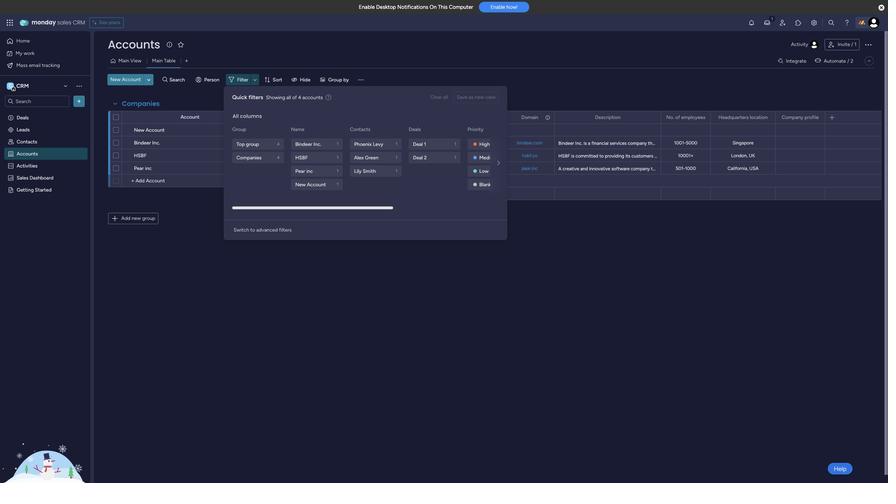 Task type: vqa. For each thing, say whether or not it's contained in the screenshot.
third Move to Contacts from the top of the page
no



Task type: locate. For each thing, give the bounding box(es) containing it.
group right top
[[246, 141, 259, 147]]

a right offers
[[748, 154, 751, 159]]

1 horizontal spatial companies
[[237, 155, 262, 161]]

of left accounts
[[292, 95, 297, 101]]

learn more image
[[326, 94, 331, 101]]

levy right deal 1 element
[[373, 141, 384, 147]]

with right usa
[[760, 166, 769, 172]]

software
[[462, 166, 480, 171]]

1 horizontal spatial group
[[246, 141, 259, 147]]

list box containing deals
[[0, 110, 90, 292]]

search everything image
[[828, 19, 835, 26]]

0 vertical spatial that
[[648, 141, 657, 146]]

lily smith
[[276, 165, 298, 171], [354, 168, 376, 174]]

and right banking
[[727, 141, 735, 146]]

0 horizontal spatial green
[[287, 140, 300, 146]]

deals
[[17, 115, 29, 121], [409, 127, 421, 133]]

all right showing
[[287, 95, 291, 101]]

main view
[[118, 58, 141, 64]]

company
[[782, 114, 804, 120]]

alex
[[276, 140, 285, 146], [354, 155, 364, 161]]

0 horizontal spatial phoenix levy
[[276, 153, 305, 159]]

headquarters
[[719, 114, 749, 120]]

medium
[[403, 140, 421, 146], [480, 155, 498, 161]]

deals up leads
[[17, 115, 29, 121]]

lending
[[447, 153, 462, 158]]

alex green
[[276, 140, 300, 146], [354, 155, 379, 161]]

group inside popup button
[[328, 77, 342, 83]]

a left the financial
[[588, 141, 591, 146]]

offers
[[735, 154, 747, 159]]

all
[[233, 113, 239, 120]]

high up investments
[[480, 141, 490, 147]]

getting started
[[17, 187, 52, 193]]

1 horizontal spatial phoenix
[[354, 141, 372, 147]]

all columns
[[233, 113, 262, 120]]

that left provides
[[648, 141, 657, 146]]

banking
[[710, 141, 726, 146]]

2 inside deals group
[[424, 155, 427, 161]]

0 vertical spatial 4
[[298, 95, 301, 101]]

new account inside name group
[[295, 182, 326, 188]]

1 horizontal spatial deal 1
[[413, 141, 426, 147]]

options image left the company
[[766, 112, 771, 124]]

0 horizontal spatial new
[[110, 77, 121, 83]]

1 for new account
[[337, 182, 339, 187]]

0 horizontal spatial bindeer inc.
[[134, 140, 160, 146]]

medium inside the priority group
[[480, 155, 498, 161]]

2 down deal 1 element
[[358, 165, 360, 171]]

0 horizontal spatial alex
[[276, 140, 285, 146]]

companies down top group
[[237, 155, 262, 161]]

0 horizontal spatial crm
[[16, 83, 29, 89]]

all right clear
[[443, 94, 448, 100]]

options image
[[76, 98, 83, 105]]

contacts down leads
[[17, 139, 37, 145]]

high right contacts group
[[406, 153, 417, 159]]

deals inside all columns dialog
[[409, 127, 421, 133]]

apps image
[[795, 19, 802, 26]]

main left view on the left top
[[118, 58, 129, 64]]

0 horizontal spatial companies
[[122, 99, 160, 108]]

crm right the sales
[[73, 18, 85, 27]]

that left builds
[[651, 166, 660, 172]]

1 main from the left
[[118, 58, 129, 64]]

1 horizontal spatial high
[[480, 141, 490, 147]]

with left the
[[655, 154, 664, 159]]

main inside button
[[118, 58, 129, 64]]

add to favorites image
[[177, 41, 184, 48]]

1 vertical spatial levy
[[295, 153, 305, 159]]

0 horizontal spatial accounts
[[17, 151, 38, 157]]

usa
[[750, 166, 759, 171]]

mass email tracking button
[[4, 60, 76, 71]]

pear
[[134, 166, 144, 172], [295, 168, 305, 174]]

1 horizontal spatial medium
[[480, 155, 498, 161]]

of right range
[[704, 141, 709, 146]]

and right the lending
[[463, 153, 470, 158]]

activity
[[791, 42, 809, 48]]

0 horizontal spatial levy
[[295, 153, 305, 159]]

0 horizontal spatial new
[[132, 216, 141, 222]]

workspace selection element
[[7, 82, 30, 91]]

companies
[[122, 99, 160, 108], [237, 155, 262, 161]]

to right switch
[[250, 227, 255, 233]]

1 horizontal spatial pear inc
[[295, 168, 313, 174]]

0 vertical spatial crm
[[73, 18, 85, 27]]

0 vertical spatial group
[[328, 77, 342, 83]]

new account inside 'button'
[[110, 77, 141, 83]]

no. of employees
[[667, 114, 706, 120]]

No. of employees field
[[665, 114, 707, 121]]

a
[[559, 166, 562, 172]]

1 horizontal spatial enable
[[491, 4, 505, 10]]

options image for company profile
[[815, 112, 820, 124]]

new down the phoenix levy element
[[295, 182, 306, 188]]

builds
[[661, 166, 673, 172]]

4 left accounts
[[298, 95, 301, 101]]

group group
[[232, 139, 286, 164]]

1 for phoenix levy
[[396, 142, 398, 147]]

to down the financial
[[600, 154, 604, 159]]

1 horizontal spatial bindeer
[[295, 141, 312, 147]]

group right the add on the left top
[[142, 216, 155, 222]]

0 horizontal spatial filters
[[249, 94, 263, 101]]

filters right quick
[[249, 94, 263, 101]]

plans
[[109, 20, 120, 26]]

phoenix up deal 2 element
[[354, 141, 372, 147]]

2 right automate
[[851, 58, 854, 64]]

2 horizontal spatial inc.
[[576, 141, 583, 146]]

1 horizontal spatial group
[[328, 77, 342, 83]]

0 vertical spatial new
[[475, 94, 484, 100]]

lily inside contacts group
[[354, 168, 362, 174]]

phoenix inside contacts group
[[354, 141, 372, 147]]

1 svg image from the top
[[337, 139, 344, 146]]

best
[[673, 154, 682, 159]]

1 for hsbf
[[337, 155, 339, 160]]

contacts group
[[350, 139, 403, 177]]

pear inside name group
[[295, 168, 305, 174]]

is up creative
[[571, 154, 575, 159]]

company up customers
[[628, 141, 647, 146]]

hsbf is committed to providing its customers with the best possible experience, and offers a variety of ways to bank, including online, mobile, and in-branch.
[[559, 154, 882, 159]]

2 main from the left
[[152, 58, 163, 64]]

is
[[584, 141, 587, 146], [571, 154, 575, 159]]

options image
[[864, 40, 873, 49], [545, 112, 550, 124], [701, 112, 706, 124], [766, 112, 771, 124], [815, 112, 820, 124]]

0 vertical spatial /
[[852, 42, 854, 48]]

public board image
[[7, 187, 14, 193]]

0 vertical spatial phoenix
[[354, 141, 372, 147]]

range
[[691, 141, 703, 146]]

1000
[[686, 166, 696, 171]]

0 horizontal spatial group
[[142, 216, 155, 222]]

crm
[[73, 18, 85, 27], [16, 83, 29, 89]]

1 horizontal spatial contacts
[[350, 127, 371, 133]]

deals up deals group
[[409, 127, 421, 133]]

1 horizontal spatial main
[[152, 58, 163, 64]]

of
[[292, 95, 297, 101], [676, 114, 680, 120], [704, 141, 709, 146], [767, 154, 771, 159]]

priority group
[[468, 139, 521, 190]]

/ right automate
[[848, 58, 850, 64]]

1 vertical spatial 4
[[277, 142, 280, 147]]

desktop
[[376, 4, 396, 10]]

1 vertical spatial group
[[142, 216, 155, 222]]

0 vertical spatial company
[[628, 141, 647, 146]]

levy inside the phoenix levy element
[[295, 153, 305, 159]]

deal 1
[[347, 140, 360, 146], [413, 141, 426, 147]]

customers
[[632, 154, 654, 159]]

Company profile field
[[780, 114, 821, 121]]

0 horizontal spatial lily
[[276, 165, 283, 171]]

levy
[[373, 141, 384, 147], [295, 153, 305, 159]]

of right no.
[[676, 114, 680, 120]]

show board description image
[[165, 41, 174, 48]]

0 vertical spatial with
[[655, 154, 664, 159]]

services
[[610, 141, 627, 146], [756, 141, 773, 146]]

0 vertical spatial levy
[[373, 141, 384, 147]]

2 vertical spatial 4
[[277, 155, 280, 160]]

inbox image
[[764, 19, 771, 26]]

0 vertical spatial new account
[[110, 77, 141, 83]]

1 horizontal spatial green
[[365, 155, 379, 161]]

1 vertical spatial alex green
[[354, 155, 379, 161]]

2 svg image from the top
[[337, 165, 344, 172]]

4 right svg icon
[[277, 155, 280, 160]]

svg image inside deal 1 element
[[337, 139, 344, 146]]

1 horizontal spatial alex
[[354, 155, 364, 161]]

bindeer inside name group
[[295, 141, 312, 147]]

svg image up deal 2 element
[[337, 139, 344, 146]]

bindeer
[[134, 140, 151, 146], [559, 141, 574, 146], [295, 141, 312, 147]]

phoenix levy
[[354, 141, 384, 147], [276, 153, 305, 159]]

deal 2 inside deals group
[[413, 155, 427, 161]]

accounts up activities
[[17, 151, 38, 157]]

1 horizontal spatial inc.
[[314, 141, 321, 147]]

1 horizontal spatial accounts
[[108, 37, 160, 52]]

ways
[[772, 154, 783, 159]]

enable now!
[[491, 4, 518, 10]]

1 vertical spatial crm
[[16, 83, 29, 89]]

svg image
[[266, 152, 273, 159]]

alex green up the phoenix levy element
[[276, 140, 300, 146]]

/ right invite
[[852, 42, 854, 48]]

to up ways
[[774, 141, 778, 146]]

services up providing
[[610, 141, 627, 146]]

sales
[[17, 175, 28, 181]]

0 horizontal spatial services
[[610, 141, 627, 146]]

Description field
[[594, 114, 623, 121]]

deal 1 inside deals group
[[413, 141, 426, 147]]

5000
[[686, 140, 698, 146]]

alex green up deal 2 element
[[354, 155, 379, 161]]

group for group
[[232, 127, 246, 133]]

inc. inside name group
[[314, 141, 321, 147]]

including
[[802, 154, 820, 159]]

1 vertical spatial svg image
[[337, 165, 344, 172]]

/ for 1
[[852, 42, 854, 48]]

0 horizontal spatial all
[[287, 95, 291, 101]]

1 vertical spatial contacts
[[17, 139, 37, 145]]

0 vertical spatial high
[[480, 141, 490, 147]]

phoenix levy right svg icon
[[276, 153, 305, 159]]

main inside button
[[152, 58, 163, 64]]

svg image inside deal 2 element
[[337, 165, 344, 172]]

1 vertical spatial companies
[[237, 155, 262, 161]]

1 vertical spatial new
[[132, 216, 141, 222]]

1 vertical spatial with
[[760, 166, 769, 172]]

1 horizontal spatial inc
[[306, 168, 313, 174]]

crm right workspace icon
[[16, 83, 29, 89]]

each
[[770, 166, 780, 172]]

1 horizontal spatial /
[[852, 42, 854, 48]]

contacts up deal 1 element
[[350, 127, 371, 133]]

2 left the lending
[[424, 155, 427, 161]]

0 horizontal spatial main
[[118, 58, 129, 64]]

1 horizontal spatial 2
[[424, 155, 427, 161]]

enable desktop notifications on this computer
[[359, 4, 473, 10]]

group inside all columns dialog
[[232, 127, 246, 133]]

1 horizontal spatial deal 2
[[413, 155, 427, 161]]

smith
[[285, 165, 298, 171], [363, 168, 376, 174]]

a left wide
[[677, 141, 679, 146]]

options image right the company
[[815, 112, 820, 124]]

workspace options image
[[76, 83, 83, 90]]

of inside quick filters showing all of 4 accounts
[[292, 95, 297, 101]]

1 horizontal spatial deals
[[409, 127, 421, 133]]

invite
[[838, 42, 851, 48]]

group
[[328, 77, 342, 83], [232, 127, 246, 133]]

filters right advanced
[[279, 227, 292, 233]]

experience,
[[701, 154, 725, 159]]

my
[[16, 50, 22, 56]]

Companies field
[[120, 99, 162, 109]]

options image for no. of employees
[[701, 112, 706, 124]]

2 horizontal spatial hsbf
[[559, 154, 570, 159]]

filter
[[237, 77, 248, 83]]

pear.inc link
[[521, 166, 540, 171]]

2 vertical spatial 2
[[358, 165, 360, 171]]

pear inc inside name group
[[295, 168, 313, 174]]

1 vertical spatial deals
[[409, 127, 421, 133]]

software
[[612, 166, 630, 172]]

new account button
[[107, 74, 144, 85]]

new right the as
[[475, 94, 484, 100]]

1 services from the left
[[610, 141, 627, 146]]

filter button
[[226, 74, 259, 85]]

0 vertical spatial deals
[[17, 115, 29, 121]]

phoenix levy element
[[263, 151, 308, 160]]

new down the companies field
[[134, 127, 144, 133]]

0 vertical spatial svg image
[[337, 139, 344, 146]]

alex up the phoenix levy element
[[276, 140, 285, 146]]

main for main view
[[118, 58, 129, 64]]

2 horizontal spatial new
[[295, 182, 306, 188]]

new down main view button
[[110, 77, 121, 83]]

view
[[130, 58, 141, 64]]

0 vertical spatial new
[[110, 77, 121, 83]]

1 all from the left
[[443, 94, 448, 100]]

new inside button
[[475, 94, 484, 100]]

phoenix levy inside contacts group
[[354, 141, 384, 147]]

1 vertical spatial phoenix
[[276, 153, 293, 159]]

list box
[[0, 110, 90, 292]]

2 vertical spatial new account
[[295, 182, 326, 188]]

group by button
[[317, 74, 353, 85]]

creative
[[563, 166, 580, 172]]

company down customers
[[631, 166, 650, 172]]

2
[[851, 58, 854, 64], [424, 155, 427, 161], [358, 165, 360, 171]]

option
[[0, 111, 90, 113]]

svg image down deal 1 element
[[337, 165, 344, 172]]

with
[[655, 154, 664, 159], [760, 166, 769, 172]]

4
[[298, 95, 301, 101], [277, 142, 280, 147], [277, 155, 280, 160]]

and up "including"
[[802, 141, 810, 146]]

svg image
[[337, 139, 344, 146], [337, 165, 344, 172]]

1
[[855, 42, 857, 48], [358, 140, 360, 146], [424, 141, 426, 147], [337, 142, 339, 147], [396, 142, 398, 147], [455, 142, 457, 147], [337, 155, 339, 160], [396, 155, 398, 160], [455, 155, 457, 160], [337, 169, 339, 174], [396, 169, 398, 174], [337, 182, 339, 187]]

lily smith inside contacts group
[[354, 168, 376, 174]]

is up committed
[[584, 141, 587, 146]]

all inside button
[[443, 94, 448, 100]]

wide
[[680, 141, 690, 146]]

1 inside button
[[855, 42, 857, 48]]

high
[[480, 141, 490, 147], [406, 153, 417, 159]]

group left by
[[328, 77, 342, 83]]

group
[[246, 141, 259, 147], [142, 216, 155, 222]]

account
[[122, 77, 141, 83], [181, 114, 200, 120], [146, 127, 165, 133], [307, 182, 326, 188]]

2 services from the left
[[756, 141, 773, 146]]

monday sales crm
[[32, 18, 85, 27]]

smith inside contacts group
[[363, 168, 376, 174]]

inc
[[145, 166, 152, 172], [306, 168, 313, 174]]

enable inside button
[[491, 4, 505, 10]]

alex up deal 2 element
[[354, 155, 364, 161]]

to left help
[[694, 166, 698, 172]]

1 horizontal spatial smith
[[363, 168, 376, 174]]

on
[[430, 4, 437, 10]]

1 horizontal spatial lily smith
[[354, 168, 376, 174]]

sort
[[273, 77, 282, 83]]

1 vertical spatial is
[[571, 154, 575, 159]]

0 vertical spatial deal 2
[[413, 155, 427, 161]]

main left table
[[152, 58, 163, 64]]

0 horizontal spatial is
[[571, 154, 575, 159]]

1 vertical spatial alex
[[354, 155, 364, 161]]

a creative and innovative software company that builds solutions to help people connect virtually with each other.
[[559, 166, 794, 172]]

levy down name
[[295, 153, 305, 159]]

1 for bindeer inc.
[[337, 142, 339, 147]]

bindeer inc.
[[134, 140, 160, 146], [295, 141, 321, 147]]

0 vertical spatial filters
[[249, 94, 263, 101]]

0 vertical spatial phoenix levy
[[354, 141, 384, 147]]

options image up range
[[701, 112, 706, 124]]

0 horizontal spatial inc
[[145, 166, 152, 172]]

phoenix
[[354, 141, 372, 147], [276, 153, 293, 159]]

svg image for deal 1
[[337, 139, 344, 146]]

accounts up view on the left top
[[108, 37, 160, 52]]

and down committed
[[581, 166, 588, 172]]

/ inside invite / 1 button
[[852, 42, 854, 48]]

enable left desktop
[[359, 4, 375, 10]]

4 for companies
[[277, 155, 280, 160]]

2 all from the left
[[287, 95, 291, 101]]

lily smith down the phoenix levy element
[[276, 165, 298, 171]]

1 horizontal spatial filters
[[279, 227, 292, 233]]

0 horizontal spatial /
[[848, 58, 850, 64]]

invite members image
[[780, 19, 787, 26]]

companies down angle down image
[[122, 99, 160, 108]]

1 vertical spatial high
[[406, 153, 417, 159]]

phoenix levy up deal 2 element
[[354, 141, 384, 147]]

lily down the phoenix levy element
[[276, 165, 283, 171]]

0 vertical spatial 2
[[851, 58, 854, 64]]

new right the add on the left top
[[132, 216, 141, 222]]

lily down deal 1 element
[[354, 168, 362, 174]]

1 vertical spatial medium
[[480, 155, 498, 161]]

+ Add Account text field
[[126, 177, 255, 186]]

dashboard
[[30, 175, 54, 181]]

of inside field
[[676, 114, 680, 120]]

dapulse close image
[[879, 4, 885, 11]]

deal 2 left the lending
[[413, 155, 427, 161]]

deal 2 down deal 1 element
[[347, 165, 360, 171]]

hsbf.co link
[[521, 153, 539, 158]]

enable left now!
[[491, 4, 505, 10]]

1 horizontal spatial hsbf
[[295, 155, 308, 161]]

new
[[110, 77, 121, 83], [134, 127, 144, 133], [295, 182, 306, 188]]

0 horizontal spatial bindeer
[[134, 140, 151, 146]]

0 horizontal spatial deal 2
[[347, 165, 360, 171]]

lily smith down deal 1 element
[[354, 168, 376, 174]]

0 vertical spatial alex green
[[276, 140, 300, 146]]

possible
[[683, 154, 700, 159]]

account inside name group
[[307, 182, 326, 188]]

0 horizontal spatial pear
[[134, 166, 144, 172]]

save
[[457, 94, 468, 100]]

group down all
[[232, 127, 246, 133]]

view
[[486, 94, 496, 100]]

lottie animation image
[[0, 412, 90, 484]]

help image
[[844, 19, 851, 26]]

and left offers
[[726, 154, 734, 159]]

4 up the phoenix levy element
[[277, 142, 280, 147]]

phoenix right svg icon
[[276, 153, 293, 159]]

services up variety
[[756, 141, 773, 146]]

investments
[[471, 153, 495, 158]]

bindeer inc. inside name group
[[295, 141, 321, 147]]



Task type: describe. For each thing, give the bounding box(es) containing it.
headquarters location
[[719, 114, 768, 120]]

blank
[[480, 182, 491, 188]]

hsbf.co
[[522, 153, 538, 158]]

options image right the domain field
[[545, 112, 550, 124]]

as
[[469, 94, 474, 100]]

1 for alex green
[[396, 155, 398, 160]]

person
[[204, 77, 219, 83]]

people
[[710, 166, 724, 172]]

pear.inc
[[522, 166, 538, 171]]

0 horizontal spatial inc.
[[152, 140, 160, 146]]

Search in workspace field
[[15, 97, 59, 106]]

all inside quick filters showing all of 4 accounts
[[287, 95, 291, 101]]

group by
[[328, 77, 349, 83]]

501-1000
[[676, 166, 696, 171]]

help
[[834, 466, 847, 473]]

1001-
[[675, 140, 686, 146]]

0 horizontal spatial deals
[[17, 115, 29, 121]]

in-
[[861, 154, 867, 159]]

0 horizontal spatial a
[[588, 141, 591, 146]]

1 horizontal spatial new
[[134, 127, 144, 133]]

group inside group
[[246, 141, 259, 147]]

0 horizontal spatial high
[[406, 153, 417, 159]]

deal 2 element
[[333, 164, 363, 173]]

all columns dialog
[[224, 86, 674, 240]]

4 inside quick filters showing all of 4 accounts
[[298, 95, 301, 101]]

add view image
[[185, 58, 188, 64]]

501-
[[676, 166, 686, 171]]

arrow down image
[[251, 76, 259, 84]]

invite / 1 button
[[825, 39, 860, 50]]

autopilot image
[[815, 56, 821, 65]]

/ for 2
[[848, 58, 850, 64]]

Search field
[[168, 75, 189, 85]]

1 image
[[769, 15, 776, 23]]

dapulse integrations image
[[778, 58, 784, 64]]

0 vertical spatial is
[[584, 141, 587, 146]]

menu image
[[358, 76, 365, 83]]

Accounts field
[[106, 37, 162, 52]]

1 for lily smith
[[396, 169, 398, 174]]

california, usa
[[728, 166, 759, 171]]

1 vertical spatial company
[[631, 166, 650, 172]]

c
[[8, 83, 12, 89]]

provides
[[658, 141, 676, 146]]

10001+
[[678, 153, 694, 159]]

work
[[24, 50, 34, 56]]

0 horizontal spatial contacts
[[17, 139, 37, 145]]

name group
[[291, 139, 344, 190]]

deals group
[[409, 139, 462, 164]]

alex inside contacts group
[[354, 155, 364, 161]]

4 for top group
[[277, 142, 280, 147]]

Headquarters location field
[[717, 114, 770, 121]]

0 horizontal spatial deal 1
[[347, 140, 360, 146]]

top group
[[237, 141, 259, 147]]

high inside the priority group
[[480, 141, 490, 147]]

1 for deal 2
[[455, 155, 457, 160]]

companies inside group group
[[237, 155, 262, 161]]

2 horizontal spatial bindeer
[[559, 141, 574, 146]]

by
[[344, 77, 349, 83]]

emails settings image
[[811, 19, 818, 26]]

computer
[[449, 4, 473, 10]]

lottie animation element
[[0, 412, 90, 484]]

home button
[[4, 35, 76, 47]]

alex green inside contacts group
[[354, 155, 379, 161]]

select product image
[[6, 19, 13, 26]]

1 horizontal spatial with
[[760, 166, 769, 172]]

its
[[626, 154, 631, 159]]

to right ways
[[784, 154, 788, 159]]

main for main table
[[152, 58, 163, 64]]

description
[[595, 114, 621, 120]]

0 vertical spatial alex
[[276, 140, 285, 146]]

sales dashboard
[[17, 175, 54, 181]]

table
[[164, 58, 176, 64]]

advanced
[[256, 227, 278, 233]]

green inside contacts group
[[365, 155, 379, 161]]

christina overa image
[[869, 17, 880, 28]]

email
[[29, 62, 41, 68]]

connect
[[725, 166, 742, 172]]

enable for enable now!
[[491, 4, 505, 10]]

domain
[[522, 114, 539, 120]]

providing
[[605, 154, 625, 159]]

my work
[[16, 50, 34, 56]]

collapse board header image
[[867, 58, 873, 64]]

services
[[472, 140, 488, 145]]

levy inside contacts group
[[373, 141, 384, 147]]

1001-5000
[[675, 140, 698, 146]]

1 horizontal spatial a
[[677, 141, 679, 146]]

0 horizontal spatial pear inc
[[134, 166, 152, 172]]

clear all
[[431, 94, 448, 100]]

account inside 'button'
[[122, 77, 141, 83]]

bindeer.com
[[517, 140, 543, 146]]

california,
[[728, 166, 749, 171]]

and left in-
[[852, 154, 860, 159]]

monday
[[32, 18, 56, 27]]

companies inside field
[[122, 99, 160, 108]]

filters inside button
[[279, 227, 292, 233]]

1 for deal 1
[[455, 142, 457, 147]]

see
[[99, 20, 107, 26]]

1 vertical spatial new account
[[134, 127, 165, 133]]

v2 search image
[[163, 76, 168, 84]]

now!
[[507, 4, 518, 10]]

Domain field
[[520, 114, 540, 121]]

hsbf inside name group
[[295, 155, 308, 161]]

svg image for deal 2
[[337, 165, 344, 172]]

switch
[[234, 227, 249, 233]]

getting
[[17, 187, 34, 193]]

sales
[[57, 18, 71, 27]]

hide
[[300, 77, 311, 83]]

options image for headquarters location
[[766, 112, 771, 124]]

1 horizontal spatial crm
[[73, 18, 85, 27]]

inc inside name group
[[306, 168, 313, 174]]

businesses.
[[811, 141, 834, 146]]

name
[[291, 127, 305, 133]]

bindeer.com link
[[516, 140, 544, 146]]

bank,
[[790, 154, 800, 159]]

0 horizontal spatial with
[[655, 154, 664, 159]]

1 for pear inc
[[337, 169, 339, 174]]

virtually
[[743, 166, 759, 172]]

sort button
[[262, 74, 287, 85]]

enable for enable desktop notifications on this computer
[[359, 4, 375, 10]]

2 horizontal spatial a
[[748, 154, 751, 159]]

0 horizontal spatial phoenix
[[276, 153, 293, 159]]

0 horizontal spatial hsbf
[[134, 153, 147, 159]]

2 horizontal spatial 2
[[851, 58, 854, 64]]

top
[[237, 141, 245, 147]]

1 vertical spatial accounts
[[17, 151, 38, 157]]

mass email tracking
[[16, 62, 60, 68]]

committed
[[576, 154, 599, 159]]

0 horizontal spatial lily smith
[[276, 165, 298, 171]]

the
[[665, 154, 672, 159]]

0 horizontal spatial alex green
[[276, 140, 300, 146]]

lending and investments
[[447, 153, 495, 158]]

enable now! button
[[479, 2, 530, 13]]

started
[[35, 187, 52, 193]]

group for group by
[[328, 77, 342, 83]]

investing
[[736, 141, 755, 146]]

home
[[16, 38, 30, 44]]

mass
[[16, 62, 28, 68]]

of left ways
[[767, 154, 771, 159]]

branch.
[[867, 154, 882, 159]]

financial
[[454, 140, 471, 145]]

online,
[[822, 154, 835, 159]]

save as new view
[[457, 94, 496, 100]]

public dashboard image
[[7, 175, 14, 181]]

workspace image
[[7, 82, 14, 90]]

notifications image
[[748, 19, 756, 26]]

invite / 1
[[838, 42, 857, 48]]

main table
[[152, 58, 176, 64]]

employees
[[682, 114, 706, 120]]

new inside name group
[[295, 182, 306, 188]]

0 vertical spatial accounts
[[108, 37, 160, 52]]

integrate
[[786, 58, 807, 64]]

0 horizontal spatial medium
[[403, 140, 421, 146]]

profile
[[805, 114, 819, 120]]

1 vertical spatial phoenix levy
[[276, 153, 305, 159]]

help button
[[828, 464, 853, 475]]

uk
[[749, 153, 755, 159]]

deal 1 element
[[333, 139, 363, 147]]

contacts inside all columns dialog
[[350, 127, 371, 133]]

0 vertical spatial green
[[287, 140, 300, 146]]

new inside button
[[132, 216, 141, 222]]

main table button
[[147, 55, 181, 67]]

my work button
[[4, 48, 76, 59]]

see plans
[[99, 20, 120, 26]]

notifications
[[398, 4, 429, 10]]

options image up collapse board header image
[[864, 40, 873, 49]]

to inside button
[[250, 227, 255, 233]]

group inside button
[[142, 216, 155, 222]]

leads
[[17, 127, 30, 133]]

2 inside deal 2 element
[[358, 165, 360, 171]]

angle down image
[[147, 77, 151, 82]]

0 horizontal spatial smith
[[285, 165, 298, 171]]

this
[[438, 4, 448, 10]]

innovative
[[589, 166, 611, 172]]

company profile
[[782, 114, 819, 120]]

crm inside workspace selection element
[[16, 83, 29, 89]]

column information image
[[545, 115, 551, 120]]

1 vertical spatial that
[[651, 166, 660, 172]]

new inside 'button'
[[110, 77, 121, 83]]

main view button
[[107, 55, 147, 67]]

location
[[750, 114, 768, 120]]



